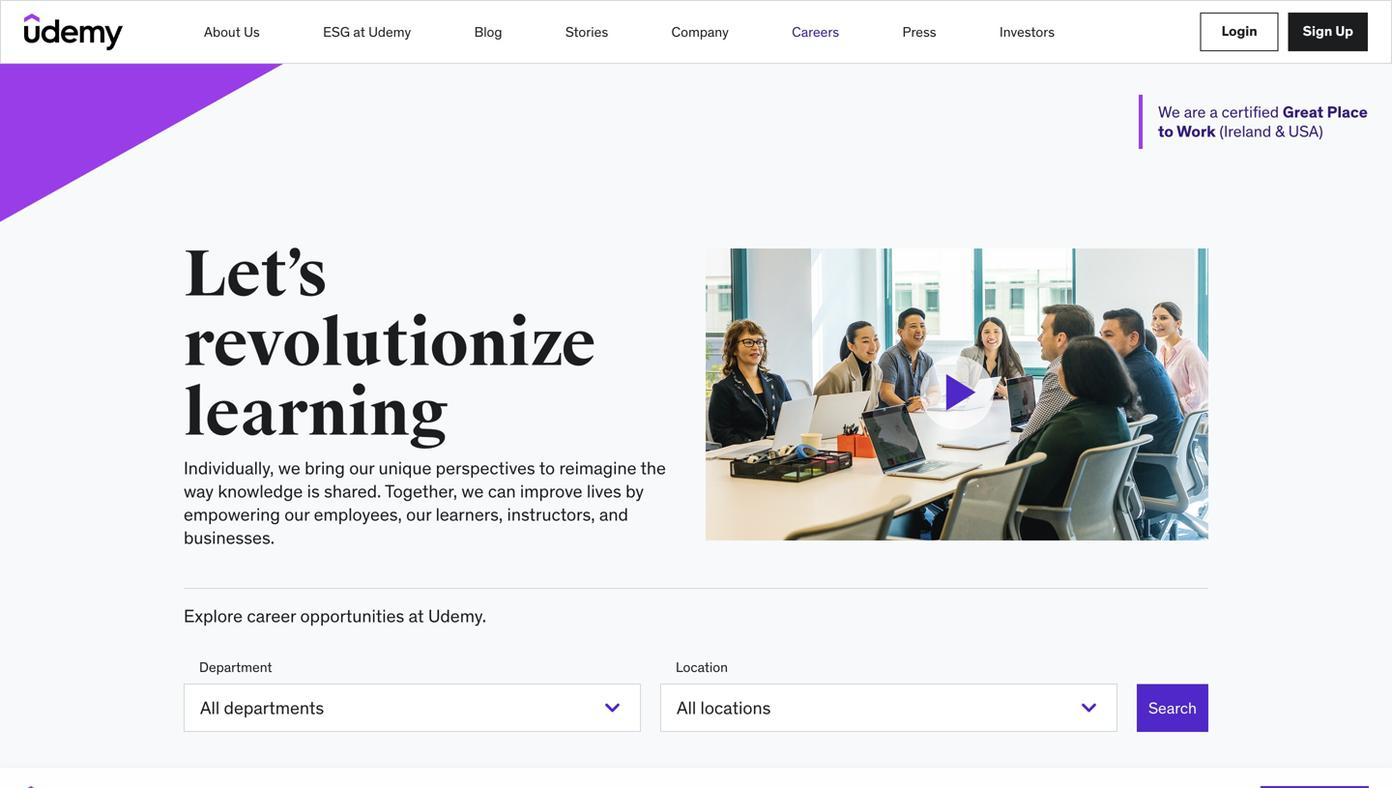Task type: locate. For each thing, give the bounding box(es) containing it.
certified
[[1222, 102, 1280, 122]]

esg
[[323, 23, 350, 41]]

our down together,
[[406, 503, 432, 526]]

department
[[199, 659, 272, 676]]

1 vertical spatial to
[[539, 457, 555, 479]]

stories link
[[565, 14, 609, 50]]

1 horizontal spatial our
[[349, 457, 375, 479]]

our down is
[[285, 503, 310, 526]]

we left bring
[[278, 457, 301, 479]]

together,
[[385, 480, 458, 502]]

to
[[1159, 121, 1174, 141], [539, 457, 555, 479]]

0 horizontal spatial we
[[278, 457, 301, 479]]

individually,
[[184, 457, 274, 479]]

0 horizontal spatial our
[[285, 503, 310, 526]]

1 horizontal spatial we
[[462, 480, 484, 502]]

about
[[204, 23, 241, 41]]

0 horizontal spatial to
[[539, 457, 555, 479]]

1 horizontal spatial at
[[409, 605, 424, 627]]

our
[[349, 457, 375, 479], [285, 503, 310, 526], [406, 503, 432, 526]]

0 vertical spatial to
[[1159, 121, 1174, 141]]

place
[[1328, 102, 1368, 122]]

work
[[1177, 121, 1216, 141]]

blog
[[474, 23, 502, 41]]

careers
[[792, 23, 840, 41]]

at right esg
[[353, 23, 365, 41]]

location
[[676, 659, 728, 676]]

opportunities
[[300, 605, 405, 627]]

at left udemy.
[[409, 605, 424, 627]]

none search field containing search
[[184, 628, 1209, 768]]

search button
[[1137, 684, 1209, 732]]

esg at udemy
[[323, 23, 411, 41]]

2 horizontal spatial our
[[406, 503, 432, 526]]

to inside great place to work
[[1159, 121, 1174, 141]]

businesses.
[[184, 527, 275, 549]]

up
[[1336, 22, 1354, 40]]

revolutionize
[[184, 304, 596, 384]]

1 vertical spatial at
[[409, 605, 424, 627]]

company link
[[671, 14, 730, 50]]

about us
[[204, 23, 260, 41]]

our up shared.
[[349, 457, 375, 479]]

sign up link
[[1289, 13, 1369, 51]]

to up improve at the bottom left
[[539, 457, 555, 479]]

0 vertical spatial we
[[278, 457, 301, 479]]

great
[[1283, 102, 1324, 122]]

1 horizontal spatial to
[[1159, 121, 1174, 141]]

to left 'work' on the right top of page
[[1159, 121, 1174, 141]]

let's
[[184, 235, 328, 315]]

investors
[[1000, 23, 1055, 41]]

search
[[1149, 698, 1197, 718]]

we
[[278, 457, 301, 479], [462, 480, 484, 502]]

None search field
[[184, 628, 1209, 768]]

0 vertical spatial at
[[353, 23, 365, 41]]

company
[[672, 23, 729, 41]]

careers link
[[791, 14, 841, 50]]

about us link
[[203, 14, 261, 50]]

let's revolutionize learning individually, we bring our unique perspectives to reimagine the way knowledge is shared. together, we can improve lives by empowering our employees, our learners, instructors, and businesses.
[[184, 235, 666, 549]]

we up learners,
[[462, 480, 484, 502]]

by
[[626, 480, 644, 502]]

1 vertical spatial we
[[462, 480, 484, 502]]

at
[[353, 23, 365, 41], [409, 605, 424, 627]]

(ireland
[[1220, 121, 1272, 141]]

way
[[184, 480, 214, 502]]

at inside let's revolutionize learning main content
[[409, 605, 424, 627]]

esg at udemy link
[[322, 14, 412, 50]]

we
[[1159, 102, 1181, 122]]

0 horizontal spatial at
[[353, 23, 365, 41]]

udemy image
[[24, 14, 123, 50], [23, 786, 122, 788]]

usa)
[[1289, 121, 1324, 141]]



Task type: describe. For each thing, give the bounding box(es) containing it.
is
[[307, 480, 320, 502]]

empowering
[[184, 503, 280, 526]]

great place to work
[[1159, 102, 1368, 141]]

explore career opportunities at udemy.
[[184, 605, 487, 627]]

0 vertical spatial udemy image
[[24, 14, 123, 50]]

sign
[[1303, 22, 1333, 40]]

udemy
[[369, 23, 411, 41]]

bring
[[305, 457, 345, 479]]

to inside let's revolutionize learning individually, we bring our unique perspectives to reimagine the way knowledge is shared. together, we can improve lives by empowering our employees, our learners, instructors, and businesses.
[[539, 457, 555, 479]]

reimagine
[[559, 457, 637, 479]]

press link
[[902, 14, 938, 50]]

learners,
[[436, 503, 503, 526]]

instructors,
[[507, 503, 595, 526]]

stories
[[566, 23, 609, 41]]

blog link
[[474, 14, 503, 50]]

unique
[[379, 457, 432, 479]]

shared.
[[324, 480, 381, 502]]

press
[[903, 23, 937, 41]]

1 vertical spatial udemy image
[[23, 786, 122, 788]]

employees,
[[314, 503, 402, 526]]

&
[[1276, 121, 1285, 141]]

lives
[[587, 480, 622, 502]]

improve
[[520, 480, 583, 502]]

career
[[247, 605, 296, 627]]

and
[[600, 503, 629, 526]]

none search field inside let's revolutionize learning main content
[[184, 628, 1209, 768]]

sign up
[[1303, 22, 1354, 40]]

knowledge
[[218, 480, 303, 502]]

udemy.
[[428, 605, 487, 627]]

(ireland & usa)
[[1216, 121, 1324, 141]]

learning
[[184, 374, 449, 454]]

at inside esg at udemy "link"
[[353, 23, 365, 41]]

explore
[[184, 605, 243, 627]]

a
[[1210, 102, 1218, 122]]

perspectives
[[436, 457, 536, 479]]

can
[[488, 480, 516, 502]]

we are a certified
[[1159, 102, 1283, 122]]

investors link
[[999, 14, 1056, 50]]

login
[[1222, 22, 1258, 40]]

let's revolutionize learning main content
[[0, 64, 1393, 768]]

us
[[244, 23, 260, 41]]

login link
[[1201, 13, 1279, 51]]

the
[[641, 457, 666, 479]]

are
[[1185, 102, 1207, 122]]



Task type: vqa. For each thing, say whether or not it's contained in the screenshot.
bring
yes



